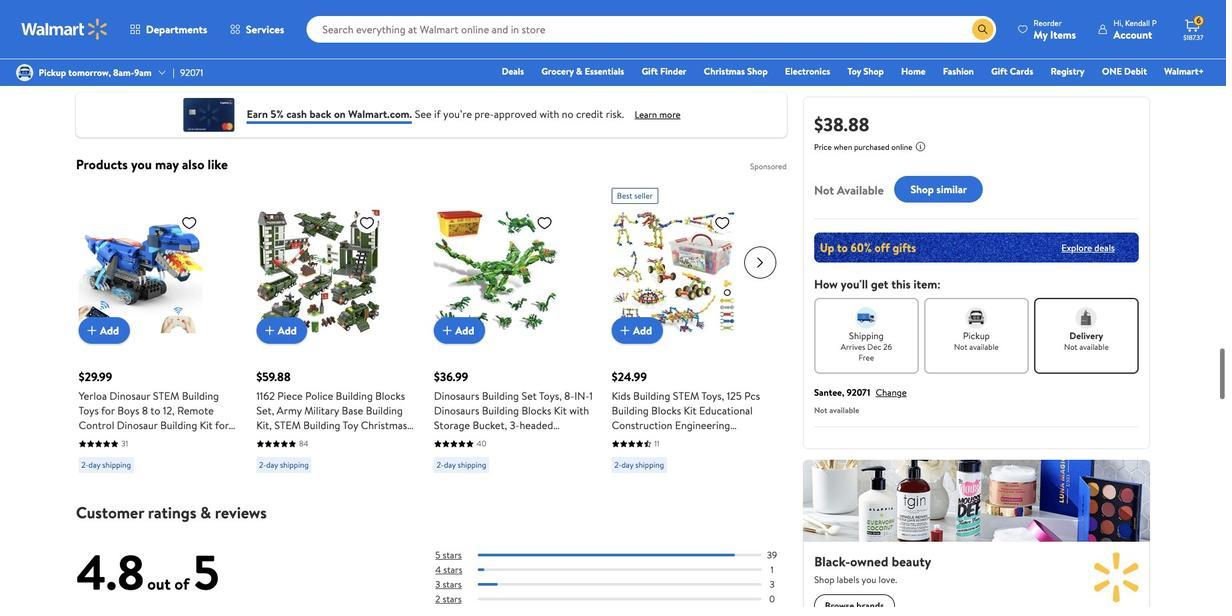 Task type: locate. For each thing, give the bounding box(es) containing it.
0 vertical spatial 9
[[764, 433, 770, 447]]

christmas shop link
[[698, 64, 774, 79]]

6 up $187.37
[[1197, 15, 1201, 26]]

kit inside "$29.99 yerloa dinosaur stem building toys for boys 8 to 12, remote control dinosaur building kit for kids, dinosaur building block set christmas birthday gift ages 6 7 8 9 10 11 12, 343 pieces"
[[200, 418, 213, 433]]

3 2- from the left
[[437, 459, 444, 471]]

3 product group from the left
[[434, 183, 593, 479]]

2 dinosaurs from the top
[[434, 403, 480, 418]]

4 up 3 stars
[[435, 563, 441, 577]]

stars
[[443, 549, 462, 562], [443, 563, 463, 577], [443, 578, 462, 591], [443, 593, 462, 606]]

0 horizontal spatial 11
[[100, 462, 106, 477]]

reorder
[[1034, 17, 1062, 28]]

ages down base
[[344, 433, 367, 447]]

stem inside "$29.99 yerloa dinosaur stem building toys for boys 8 to 12, remote control dinosaur building kit for kids, dinosaur building block set christmas birthday gift ages 6 7 8 9 10 11 12, 343 pieces"
[[153, 389, 179, 403]]

day down 'kids,'
[[89, 459, 100, 471]]

3 add from the left
[[455, 323, 474, 338]]

0 horizontal spatial kit
[[200, 418, 213, 433]]

8-
[[564, 389, 575, 403]]

(green)
[[256, 447, 292, 462]]

dinosaur lego toys list item
[[278, 47, 391, 69]]

like
[[208, 155, 228, 173]]

1
[[589, 389, 593, 403], [771, 563, 774, 577]]

4 add to cart image from the left
[[617, 323, 633, 339]]

4 inside $24.99 kids building stem toys, 125 pcs building blocks kit educational construction engineering learning set for ages 3 4 5 6 7 8 9 10 year old boys girls, best gift for kid creative games fun stem activity
[[722, 433, 728, 447]]

1 horizontal spatial dinosaur
[[305, 51, 339, 65]]

not down intent image for delivery
[[1064, 341, 1078, 353]]

toy
[[848, 65, 861, 78], [343, 418, 358, 433]]

4 add from the left
[[633, 323, 652, 338]]

block
[[592, 51, 614, 65]]

2 2- from the left
[[259, 459, 266, 471]]

dinosaur up 31
[[117, 418, 158, 433]]

add to cart image up $24.99
[[617, 323, 633, 339]]

kids building stem toys, 125 pcs building blocks kit educational construction engineering learning set for ages 3 4 5 6 7 8 9 10 year old boys girls, best gift for kid creative games fun stem activity image
[[612, 209, 736, 333]]

toys, inside $24.99 kids building stem toys, 125 pcs building blocks kit educational construction engineering learning set for ages 3 4 5 6 7 8 9 10 year old boys girls, best gift for kid creative games fun stem activity
[[702, 389, 724, 403]]

1 horizontal spatial kids
[[612, 389, 631, 403]]

dec
[[867, 341, 882, 353]]

product group containing $36.99
[[434, 183, 593, 479]]

1 lego from the left
[[139, 51, 156, 65]]

$36.99
[[434, 369, 468, 385]]

kids inside $59.88 1162 piece police building blocks set, army military base building kit, stem building toy christmas gifts for boys kids ages 6-12 (green)
[[322, 433, 341, 447]]

1 horizontal spatial 12,
[[163, 403, 175, 418]]

9 up stem
[[764, 433, 770, 447]]

1 day from the left
[[89, 459, 100, 471]]

6
[[1197, 15, 1201, 26], [739, 433, 745, 447], [215, 447, 221, 462]]

shop left electronics
[[747, 65, 768, 78]]

3 progress bar from the top
[[478, 583, 762, 586]]

1 horizontal spatial 3
[[713, 433, 719, 447]]

reviews
[[215, 501, 267, 524]]

1 vertical spatial 4
[[435, 563, 441, 577]]

kids,
[[79, 433, 100, 447]]

with
[[540, 106, 559, 121], [570, 403, 589, 418]]

1 horizontal spatial 92071
[[847, 386, 871, 399]]

5 right of
[[193, 539, 219, 605]]

1 horizontal spatial set
[[522, 389, 537, 403]]

boys left to
[[117, 403, 139, 418]]

1 vertical spatial pickup
[[963, 329, 990, 343]]

1 vertical spatial 9
[[79, 462, 85, 477]]

dinosaur inside 'list item'
[[103, 51, 137, 65]]

yerloa
[[79, 389, 107, 403]]

available inside pickup not available
[[970, 341, 999, 353]]

1 dinosaur from the left
[[103, 51, 137, 65]]

kit inside $24.99 kids building stem toys, 125 pcs building blocks kit educational construction engineering learning set for ages 3 4 5 6 7 8 9 10 year old boys girls, best gift for kid creative games fun stem activity
[[684, 403, 697, 418]]

available inside delivery not available
[[1080, 341, 1109, 353]]

0 horizontal spatial 12
[[379, 433, 388, 447]]

shipping
[[102, 459, 131, 471], [280, 459, 309, 471], [458, 459, 486, 471], [636, 459, 664, 471]]

4 progress bar from the top
[[478, 598, 762, 601]]

0 horizontal spatial 92071
[[180, 66, 203, 79]]

2- left kid
[[615, 459, 622, 471]]

2-day shipping up activity
[[615, 459, 664, 471]]

0 horizontal spatial lego
[[139, 51, 156, 65]]

5 inside $24.99 kids building stem toys, 125 pcs building blocks kit educational construction engineering learning set for ages 3 4 5 6 7 8 9 10 year old boys girls, best gift for kid creative games fun stem activity
[[731, 433, 736, 447]]

2-
[[81, 459, 89, 471], [259, 459, 266, 471], [437, 459, 444, 471], [615, 459, 622, 471]]

2- for $59.88
[[259, 459, 266, 471]]

kit right to
[[200, 418, 213, 433]]

3 add button from the left
[[434, 317, 485, 344]]

84
[[299, 438, 308, 449]]

1 horizontal spatial 11
[[654, 438, 660, 449]]

stars for 4 stars
[[443, 563, 463, 577]]

gift cards
[[991, 65, 1034, 78]]

11 down construction
[[654, 438, 660, 449]]

sets
[[650, 51, 666, 65]]

3 2-day shipping from the left
[[437, 459, 486, 471]]

shipping
[[849, 329, 884, 343]]

boys inside $24.99 kids building stem toys, 125 pcs building blocks kit educational construction engineering learning set for ages 3 4 5 6 7 8 9 10 year old boys girls, best gift for kid creative games fun stem activity
[[666, 447, 688, 462]]

pickup down intent image for pickup
[[963, 329, 990, 343]]

set inside $36.99 dinosaurs building set toys, 8-in-1 dinosaurs building blocks kit with storage bucket, 3-headed dinosaur stem toys christmas gifts for boys girls age 6+ (876 pieces)
[[522, 389, 537, 403]]

toys, for $24.99
[[702, 389, 724, 403]]

10 inside $24.99 kids building stem toys, 125 pcs building blocks kit educational construction engineering learning set for ages 3 4 5 6 7 8 9 10 year old boys girls, best gift for kid creative games fun stem activity
[[612, 447, 622, 462]]

0 horizontal spatial available
[[830, 405, 860, 416]]

boys right "old"
[[666, 447, 688, 462]]

3 up the 2
[[435, 578, 440, 591]]

1 horizontal spatial ages
[[344, 433, 367, 447]]

search
[[142, 18, 177, 35]]

toy shop
[[848, 65, 884, 78]]

stars down 5 stars
[[443, 563, 463, 577]]

boys inside "$29.99 yerloa dinosaur stem building toys for boys 8 to 12, remote control dinosaur building kit for kids, dinosaur building block set christmas birthday gift ages 6 7 8 9 10 11 12, 343 pieces"
[[117, 403, 139, 418]]

0 horizontal spatial 6
[[215, 447, 221, 462]]

2-day shipping down 31
[[81, 459, 131, 471]]

shop similar button
[[895, 176, 983, 203]]

1 horizontal spatial pickup
[[963, 329, 990, 343]]

0 horizontal spatial &
[[200, 501, 211, 524]]

2-day shipping down the 40
[[437, 459, 486, 471]]

0 vertical spatial kids
[[612, 389, 631, 403]]

2 dinosaur from the left
[[305, 51, 339, 65]]

1 horizontal spatial toys,
[[702, 389, 724, 403]]

6 right block
[[215, 447, 221, 462]]

day down kit,
[[266, 459, 278, 471]]

similar
[[937, 182, 967, 196]]

1 vertical spatial with
[[570, 403, 589, 418]]

kit left the educational
[[684, 403, 697, 418]]

1 toys, from the left
[[539, 389, 562, 403]]

capitalone image
[[182, 98, 236, 132]]

blocks inside $36.99 dinosaurs building set toys, 8-in-1 dinosaurs building blocks kit with storage bucket, 3-headed dinosaur stem toys christmas gifts for boys girls age 6+ (876 pieces)
[[522, 403, 552, 418]]

4 2-day shipping from the left
[[615, 459, 664, 471]]

7 right block
[[224, 447, 229, 462]]

games
[[687, 462, 719, 477]]

$38.88
[[814, 111, 870, 137]]

back
[[310, 106, 331, 121]]

10 left year
[[612, 447, 622, 462]]

available
[[970, 341, 999, 353], [1080, 341, 1109, 353], [830, 405, 860, 416]]

add to cart image
[[84, 323, 100, 339], [262, 323, 278, 339], [439, 323, 455, 339], [617, 323, 633, 339]]

toys up walmart.com.
[[361, 51, 378, 65]]

boys inside $59.88 1162 piece police building blocks set, army military base building kit, stem building toy christmas gifts for boys kids ages 6-12 (green)
[[298, 433, 320, 447]]

lego for dinosaur lego
[[139, 51, 156, 65]]

ages inside $24.99 kids building stem toys, 125 pcs building blocks kit educational construction engineering learning set for ages 3 4 5 6 7 8 9 10 year old boys girls, best gift for kid creative games fun stem activity
[[688, 433, 711, 447]]

add to cart image up $29.99
[[84, 323, 100, 339]]

not left available
[[814, 182, 834, 199]]

0 horizontal spatial dinosaur
[[103, 51, 137, 65]]

7 inside $24.99 kids building stem toys, 125 pcs building blocks kit educational construction engineering learning set for ages 3 4 5 6 7 8 9 10 year old boys girls, best gift for kid creative games fun stem activity
[[748, 433, 753, 447]]

change
[[876, 386, 907, 399]]

1 add from the left
[[100, 323, 119, 338]]

1 vertical spatial best
[[717, 447, 738, 462]]

1 horizontal spatial gifts
[[434, 447, 457, 462]]

dinosaur inside $36.99 dinosaurs building set toys, 8-in-1 dinosaurs building blocks kit with storage bucket, 3-headed dinosaur stem toys christmas gifts for boys girls age 6+ (876 pieces)
[[434, 433, 475, 447]]

available for pickup
[[970, 341, 999, 353]]

6 inside $24.99 kids building stem toys, 125 pcs building blocks kit educational construction engineering learning set for ages 3 4 5 6 7 8 9 10 year old boys girls, best gift for kid creative games fun stem activity
[[739, 433, 745, 447]]

1 shipping from the left
[[102, 459, 131, 471]]

ages up games
[[688, 433, 711, 447]]

blocks inside $24.99 kids building stem toys, 125 pcs building blocks kit educational construction engineering learning set for ages 3 4 5 6 7 8 9 10 year old boys girls, best gift for kid creative games fun stem activity
[[651, 403, 681, 418]]

progress bar
[[478, 554, 762, 557], [478, 569, 762, 571], [478, 583, 762, 586], [478, 598, 762, 601]]

1162
[[256, 389, 275, 403]]

not
[[814, 182, 834, 199], [954, 341, 968, 353], [1064, 341, 1078, 353], [814, 405, 828, 416]]

1 horizontal spatial with
[[570, 403, 589, 418]]

best
[[617, 190, 633, 201], [717, 447, 738, 462]]

add for $36.99
[[455, 323, 474, 338]]

3
[[713, 433, 719, 447], [435, 578, 440, 591], [770, 578, 775, 591]]

toys, left 8-
[[539, 389, 562, 403]]

6+
[[545, 447, 557, 462]]

boys inside $36.99 dinosaurs building set toys, 8-in-1 dinosaurs building blocks kit with storage bucket, 3-headed dinosaur stem toys christmas gifts for boys girls age 6+ (876 pieces)
[[475, 447, 497, 462]]

0 vertical spatial 4
[[722, 433, 728, 447]]

add to cart image up $59.88
[[262, 323, 278, 339]]

3 inside $24.99 kids building stem toys, 125 pcs building blocks kit educational construction engineering learning set for ages 3 4 5 6 7 8 9 10 year old boys girls, best gift for kid creative games fun stem activity
[[713, 433, 719, 447]]

gift inside "$29.99 yerloa dinosaur stem building toys for boys 8 to 12, remote control dinosaur building kit for kids, dinosaur building block set christmas birthday gift ages 6 7 8 9 10 11 12, 343 pieces"
[[169, 447, 187, 462]]

0 horizontal spatial with
[[540, 106, 559, 121]]

toy inside $59.88 1162 piece police building blocks set, army military base building kit, stem building toy christmas gifts for boys kids ages 6-12 (green)
[[343, 418, 358, 433]]

4 shipping from the left
[[636, 459, 664, 471]]

92071
[[180, 66, 203, 79], [847, 386, 871, 399]]

1 vertical spatial 12
[[379, 433, 388, 447]]

1 horizontal spatial shop
[[864, 65, 884, 78]]

1 product group from the left
[[79, 183, 238, 479]]

kids
[[612, 389, 631, 403], [322, 433, 341, 447]]

0 vertical spatial &
[[576, 65, 583, 78]]

santee, 92071 change not available
[[814, 386, 907, 416]]

for left 84
[[281, 433, 295, 447]]

pickup left tomorrow,
[[39, 66, 66, 79]]

toy right military
[[343, 418, 358, 433]]

toys right the boy
[[440, 51, 457, 65]]

for
[[101, 403, 115, 418], [215, 418, 229, 433], [281, 433, 295, 447], [672, 433, 685, 447], [459, 447, 473, 462], [612, 462, 626, 477]]

lego baseplate button
[[175, 47, 273, 69]]

ages down remote
[[190, 447, 212, 462]]

boy toys ages 6-12 list item
[[397, 47, 510, 69]]

lego up on
[[341, 51, 359, 65]]

6- inside $59.88 1162 piece police building blocks set, army military base building kit, stem building toy christmas gifts for boys kids ages 6-12 (green)
[[369, 433, 379, 447]]

bucket,
[[473, 418, 507, 433]]

1 down 39
[[771, 563, 774, 577]]

add up $59.88
[[278, 323, 297, 338]]

3 down the educational
[[713, 433, 719, 447]]

add button up $59.88
[[256, 317, 307, 344]]

2
[[435, 593, 440, 606]]

1 horizontal spatial toys
[[506, 433, 526, 447]]

0 vertical spatial 6-
[[480, 51, 488, 65]]

seller
[[634, 190, 653, 201]]

dinosaur for dinosaur lego
[[103, 51, 137, 65]]

1 vertical spatial 6-
[[369, 433, 379, 447]]

stars up 4 stars on the bottom of the page
[[443, 549, 462, 562]]

(876
[[560, 447, 580, 462]]

more
[[659, 108, 681, 121]]

capital one  earn 5% cash back on walmart.com. see if you're pre-approved with no credit risk. learn more element
[[635, 108, 681, 122]]

1 horizontal spatial 7
[[748, 433, 753, 447]]

2 horizontal spatial blocks
[[651, 403, 681, 418]]

1 right 8-
[[589, 389, 593, 403]]

1 toys from the left
[[361, 51, 378, 65]]

2-day shipping for $36.99
[[437, 459, 486, 471]]

0 horizontal spatial toys,
[[539, 389, 562, 403]]

stem left 3-
[[477, 433, 504, 447]]

with left no
[[540, 106, 559, 121]]

for down $29.99
[[101, 403, 115, 418]]

kids down $24.99
[[612, 389, 631, 403]]

 image
[[16, 64, 33, 81]]

christmas inside christmas shop link
[[704, 65, 745, 78]]

add up $29.99
[[100, 323, 119, 338]]

5
[[731, 433, 736, 447], [193, 539, 219, 605], [435, 549, 441, 562]]

1162 piece police building blocks set, army military base building kit, stem building toy christmas gifts for boys kids ages 6-12 (green) image
[[256, 209, 380, 333]]

0 horizontal spatial ages
[[190, 447, 212, 462]]

stem up birthday
[[153, 389, 179, 403]]

0 horizontal spatial 9
[[79, 462, 85, 477]]

see
[[415, 106, 432, 121]]

not inside santee, 92071 change not available
[[814, 405, 828, 416]]

add up $24.99
[[633, 323, 652, 338]]

toys inside button
[[440, 51, 457, 65]]

gift finder link
[[636, 64, 693, 79]]

shipping down the 40
[[458, 459, 486, 471]]

toys, inside $36.99 dinosaurs building set toys, 8-in-1 dinosaurs building blocks kit with storage bucket, 3-headed dinosaur stem toys christmas gifts for boys girls age 6+ (876 pieces)
[[539, 389, 562, 403]]

lego up | 92071
[[202, 51, 219, 65]]

2 toys, from the left
[[702, 389, 724, 403]]

2 add button from the left
[[256, 317, 307, 344]]

92071 inside santee, 92071 change not available
[[847, 386, 871, 399]]

1 horizontal spatial available
[[970, 341, 999, 353]]

kids right 84
[[322, 433, 341, 447]]

2 horizontal spatial 8
[[755, 433, 761, 447]]

boys down military
[[298, 433, 320, 447]]

2 shipping from the left
[[280, 459, 309, 471]]

0 vertical spatial toys
[[79, 403, 99, 418]]

3 add to cart image from the left
[[439, 323, 455, 339]]

gifts down set, in the bottom of the page
[[256, 433, 279, 447]]

12 inside $59.88 1162 piece police building blocks set, army military base building kit, stem building toy christmas gifts for boys kids ages 6-12 (green)
[[379, 433, 388, 447]]

0 vertical spatial pickup
[[39, 66, 66, 79]]

0 vertical spatial 12
[[488, 51, 496, 65]]

0 vertical spatial 1
[[589, 389, 593, 403]]

1 horizontal spatial lego
[[202, 51, 219, 65]]

customer ratings & reviews
[[76, 501, 267, 524]]

1 vertical spatial kids
[[322, 433, 341, 447]]

1 horizontal spatial 10
[[612, 447, 622, 462]]

deals
[[1095, 241, 1115, 254]]

12, right to
[[163, 403, 175, 418]]

0 horizontal spatial blocks
[[375, 389, 405, 403]]

1 horizontal spatial 12
[[488, 51, 496, 65]]

fashion
[[943, 65, 974, 78]]

6 inside 6 $187.37
[[1197, 15, 1201, 26]]

best right girls,
[[717, 447, 738, 462]]

0 horizontal spatial toys
[[361, 51, 378, 65]]

8 right block
[[231, 447, 237, 462]]

0 horizontal spatial gifts
[[256, 433, 279, 447]]

0 horizontal spatial pickup
[[39, 66, 66, 79]]

0 vertical spatial toy
[[848, 65, 861, 78]]

available down santee,
[[830, 405, 860, 416]]

interlocking block building sets button
[[515, 47, 679, 69]]

kendall
[[1125, 17, 1150, 28]]

when
[[834, 141, 852, 153]]

dinosaur up 8am-
[[103, 51, 137, 65]]

add to cart image up $36.99
[[439, 323, 455, 339]]

12,
[[163, 403, 175, 418], [109, 462, 121, 477]]

6 $187.37
[[1184, 15, 1204, 42]]

shipping for $59.88
[[280, 459, 309, 471]]

4 product group from the left
[[612, 183, 771, 491]]

1 add to cart image from the left
[[84, 323, 100, 339]]

2 add from the left
[[278, 323, 297, 338]]

building up block
[[182, 389, 219, 403]]

age
[[524, 447, 542, 462]]

best left seller
[[617, 190, 633, 201]]

next slide for products you may also like list image
[[744, 247, 776, 279]]

0 horizontal spatial 3
[[435, 578, 440, 591]]

1 horizontal spatial 6
[[739, 433, 745, 447]]

tomorrow,
[[68, 66, 111, 79]]

2 horizontal spatial 5
[[731, 433, 736, 447]]

walmart+ link
[[1159, 64, 1210, 79]]

pickup for tomorrow,
[[39, 66, 66, 79]]

0 horizontal spatial toy
[[343, 418, 358, 433]]

lego for dinosaur lego toys
[[341, 51, 359, 65]]

2 product group from the left
[[256, 183, 415, 479]]

1 horizontal spatial 1
[[771, 563, 774, 577]]

not inside pickup not available
[[954, 341, 968, 353]]

list
[[76, 47, 787, 69]]

1 vertical spatial toys
[[506, 433, 526, 447]]

0 horizontal spatial 12,
[[109, 462, 121, 477]]

dinosaurs
[[434, 389, 480, 403], [434, 403, 480, 418]]

add button up $24.99
[[612, 317, 663, 344]]

2 2-day shipping from the left
[[259, 459, 309, 471]]

1 vertical spatial 92071
[[847, 386, 871, 399]]

$59.88 1162 piece police building blocks set, army military base building kit, stem building toy christmas gifts for boys kids ages 6-12 (green)
[[256, 369, 407, 462]]

toys, left the 125
[[702, 389, 724, 403]]

4 right girls,
[[722, 433, 728, 447]]

storage
[[434, 418, 470, 433]]

1 horizontal spatial 4
[[722, 433, 728, 447]]

christmas down control
[[79, 447, 125, 462]]

dinosaur inside list item
[[305, 51, 339, 65]]

blocks right 3-
[[522, 403, 552, 418]]

0 horizontal spatial 4
[[435, 563, 441, 577]]

day for $24.99
[[622, 459, 634, 471]]

blocks up learning
[[651, 403, 681, 418]]

gift inside "link"
[[642, 65, 658, 78]]

product group
[[79, 183, 238, 479], [256, 183, 415, 479], [434, 183, 593, 479], [612, 183, 771, 491]]

change button
[[876, 386, 907, 399]]

kid
[[628, 462, 643, 477]]

0
[[769, 593, 775, 606]]

3 shipping from the left
[[458, 459, 486, 471]]

pickup inside pickup not available
[[963, 329, 990, 343]]

2 horizontal spatial ages
[[688, 433, 711, 447]]

toys, for $36.99
[[539, 389, 562, 403]]

lego baseplate list item
[[175, 47, 273, 69]]

cards
[[1010, 65, 1034, 78]]

0 horizontal spatial shop
[[747, 65, 768, 78]]

0 vertical spatial 92071
[[180, 66, 203, 79]]

lego up 9am
[[139, 51, 156, 65]]

2 progress bar from the top
[[478, 569, 762, 571]]

92071 right "|"
[[180, 66, 203, 79]]

add button up $29.99
[[79, 317, 130, 344]]

Search search field
[[306, 16, 996, 43]]

stem right kit,
[[274, 418, 301, 433]]

for right "old"
[[672, 433, 685, 447]]

2 horizontal spatial shop
[[911, 182, 934, 196]]

7 up stem
[[748, 433, 753, 447]]

add up $36.99
[[455, 323, 474, 338]]

3 for 3
[[770, 578, 775, 591]]

stem inside $24.99 kids building stem toys, 125 pcs building blocks kit educational construction engineering learning set for ages 3 4 5 6 7 8 9 10 year old boys girls, best gift for kid creative games fun stem activity
[[673, 389, 699, 403]]

2 day from the left
[[266, 459, 278, 471]]

1 horizontal spatial blocks
[[522, 403, 552, 418]]

add for $24.99
[[633, 323, 652, 338]]

gift
[[642, 65, 658, 78], [991, 65, 1008, 78], [169, 447, 187, 462], [740, 447, 758, 462]]

4 2- from the left
[[615, 459, 622, 471]]

1 horizontal spatial kit
[[554, 403, 567, 418]]

gift right birthday
[[169, 447, 187, 462]]

toys inside "$29.99 yerloa dinosaur stem building toys for boys 8 to 12, remote control dinosaur building kit for kids, dinosaur building block set christmas birthday gift ages 6 7 8 9 10 11 12, 343 pieces"
[[79, 403, 99, 418]]

2- down 'kids,'
[[81, 459, 89, 471]]

dinosaur up back
[[305, 51, 339, 65]]

0 horizontal spatial toys
[[79, 403, 99, 418]]

1 horizontal spatial best
[[717, 447, 738, 462]]

0 horizontal spatial 8
[[142, 403, 148, 418]]

9 down 'kids,'
[[79, 462, 85, 477]]

available down intent image for delivery
[[1080, 341, 1109, 353]]

day for $59.88
[[266, 459, 278, 471]]

1 horizontal spatial toy
[[848, 65, 861, 78]]

0 horizontal spatial 5
[[193, 539, 219, 605]]

$29.99
[[79, 369, 112, 385]]

4 day from the left
[[622, 459, 634, 471]]

0 vertical spatial best
[[617, 190, 633, 201]]

1 horizontal spatial 8
[[231, 447, 237, 462]]

1 vertical spatial 11
[[100, 462, 106, 477]]

3 day from the left
[[444, 459, 456, 471]]

dinosaur
[[103, 51, 137, 65], [305, 51, 339, 65]]

2 horizontal spatial lego
[[341, 51, 359, 65]]

6 up stem
[[739, 433, 745, 447]]

10 down 'kids,'
[[87, 462, 97, 477]]

christmas right military
[[361, 418, 407, 433]]

gifts
[[256, 433, 279, 447], [434, 447, 457, 462]]

departments
[[146, 22, 207, 37]]

7
[[748, 433, 753, 447], [224, 447, 229, 462]]

0 horizontal spatial kids
[[322, 433, 341, 447]]

1 progress bar from the top
[[478, 554, 762, 557]]

debit
[[1124, 65, 1147, 78]]

day
[[89, 459, 100, 471], [266, 459, 278, 471], [444, 459, 456, 471], [622, 459, 634, 471]]

0 horizontal spatial set
[[214, 433, 229, 447]]

shop for christmas shop
[[747, 65, 768, 78]]

progress bar for 1
[[478, 569, 762, 571]]

set up creative
[[654, 433, 669, 447]]

fun
[[721, 462, 738, 477]]

6-
[[480, 51, 488, 65], [369, 433, 379, 447]]

2- down kit,
[[259, 459, 266, 471]]

with inside $36.99 dinosaurs building set toys, 8-in-1 dinosaurs building blocks kit with storage bucket, 3-headed dinosaur stem toys christmas gifts for boys girls age 6+ (876 pieces)
[[570, 403, 589, 418]]

1 horizontal spatial 9
[[764, 433, 770, 447]]

1 vertical spatial toy
[[343, 418, 358, 433]]

dinosaur lego list item
[[76, 47, 170, 69]]

2 toys from the left
[[440, 51, 457, 65]]

not down santee,
[[814, 405, 828, 416]]

0 vertical spatial with
[[540, 106, 559, 121]]

2 horizontal spatial set
[[654, 433, 669, 447]]

4 add button from the left
[[612, 317, 663, 344]]

product group containing $24.99
[[612, 183, 771, 491]]

shipping down 84
[[280, 459, 309, 471]]

0 horizontal spatial 10
[[87, 462, 97, 477]]

2 horizontal spatial available
[[1080, 341, 1109, 353]]

4.8
[[76, 539, 145, 605]]

stem up engineering
[[673, 389, 699, 403]]

dinosaur left the 40
[[434, 433, 475, 447]]

add to cart image for $59.88
[[262, 323, 278, 339]]

lego inside 'list item'
[[139, 51, 156, 65]]

you
[[131, 155, 152, 173]]

3 lego from the left
[[341, 51, 359, 65]]

2 add to cart image from the left
[[262, 323, 278, 339]]

christmas right finder
[[704, 65, 745, 78]]

dinosaur for dinosaur lego toys
[[305, 51, 339, 65]]

get
[[871, 276, 889, 293]]

2 horizontal spatial 3
[[770, 578, 775, 591]]

1 horizontal spatial 6-
[[480, 51, 488, 65]]

shipping up activity
[[636, 459, 664, 471]]

shop inside 'link'
[[864, 65, 884, 78]]

1 horizontal spatial toys
[[440, 51, 457, 65]]

creative
[[645, 462, 685, 477]]



Task type: vqa. For each thing, say whether or not it's contained in the screenshot.
boys within the $59.88 1162 Piece Police Building Blocks Set, Army Military Base Building Kit, STEM Building Toy Christmas Gifts for Boys Kids Ages 6-12 (Green)
yes



Task type: describe. For each thing, give the bounding box(es) containing it.
92071 for |
[[180, 66, 203, 79]]

refine your search
[[76, 18, 177, 35]]

for left kid
[[612, 462, 626, 477]]

available
[[837, 182, 884, 199]]

not inside delivery not available
[[1064, 341, 1078, 353]]

stars for 5 stars
[[443, 549, 462, 562]]

services button
[[219, 13, 296, 45]]

building up birthday
[[160, 418, 197, 433]]

12 inside button
[[488, 51, 496, 65]]

2- for $36.99
[[437, 459, 444, 471]]

kit,
[[256, 418, 272, 433]]

1 horizontal spatial &
[[576, 65, 583, 78]]

you're
[[443, 106, 472, 121]]

blocks inside $59.88 1162 piece police building blocks set, army military base building kit, stem building toy christmas gifts for boys kids ages 6-12 (green)
[[375, 389, 405, 403]]

1 inside $36.99 dinosaurs building set toys, 8-in-1 dinosaurs building blocks kit with storage bucket, 3-headed dinosaur stem toys christmas gifts for boys girls age 6+ (876 pieces)
[[589, 389, 593, 403]]

registry link
[[1045, 64, 1091, 79]]

search icon image
[[978, 24, 988, 35]]

shipping for $24.99
[[636, 459, 664, 471]]

your
[[115, 18, 139, 35]]

0 vertical spatial 12,
[[163, 403, 175, 418]]

1 vertical spatial 1
[[771, 563, 774, 577]]

gift finder
[[642, 65, 687, 78]]

christmas inside "$29.99 yerloa dinosaur stem building toys for boys 8 to 12, remote control dinosaur building kit for kids, dinosaur building block set christmas birthday gift ages 6 7 8 9 10 11 12, 343 pieces"
[[79, 447, 125, 462]]

how
[[814, 276, 838, 293]]

available inside santee, 92071 change not available
[[830, 405, 860, 416]]

add for $59.88
[[278, 323, 297, 338]]

also
[[182, 155, 204, 173]]

p
[[1152, 17, 1157, 28]]

ages inside $59.88 1162 piece police building blocks set, army military base building kit, stem building toy christmas gifts for boys kids ages 6-12 (green)
[[344, 433, 367, 447]]

birthday
[[128, 447, 166, 462]]

products
[[76, 155, 128, 173]]

10 inside "$29.99 yerloa dinosaur stem building toys for boys 8 to 12, remote control dinosaur building kit for kids, dinosaur building block set christmas birthday gift ages 6 7 8 9 10 11 12, 343 pieces"
[[87, 462, 97, 477]]

army
[[277, 403, 302, 418]]

grocery & essentials
[[541, 65, 624, 78]]

5%
[[271, 106, 284, 121]]

building right police
[[336, 389, 373, 403]]

christmas inside $36.99 dinosaurs building set toys, 8-in-1 dinosaurs building blocks kit with storage bucket, 3-headed dinosaur stem toys christmas gifts for boys girls age 6+ (876 pieces)
[[529, 433, 575, 447]]

0 vertical spatial 11
[[654, 438, 660, 449]]

progress bar for 3
[[478, 583, 762, 586]]

pieces)
[[434, 462, 467, 477]]

deals link
[[496, 64, 530, 79]]

stem inside $36.99 dinosaurs building set toys, 8-in-1 dinosaurs building blocks kit with storage bucket, 3-headed dinosaur stem toys christmas gifts for boys girls age 6+ (876 pieces)
[[477, 433, 504, 447]]

of
[[175, 573, 189, 595]]

progress bar for 0
[[478, 598, 762, 601]]

add to cart image for $36.99
[[439, 323, 455, 339]]

electronics
[[785, 65, 830, 78]]

2- for $24.99
[[615, 459, 622, 471]]

for inside $36.99 dinosaurs building set toys, 8-in-1 dinosaurs building blocks kit with storage bucket, 3-headed dinosaur stem toys christmas gifts for boys girls age 6+ (876 pieces)
[[459, 447, 473, 462]]

not available
[[814, 182, 884, 199]]

building up bucket,
[[482, 389, 519, 403]]

best inside $24.99 kids building stem toys, 125 pcs building blocks kit educational construction engineering learning set for ages 3 4 5 6 7 8 9 10 year old boys girls, best gift for kid creative games fun stem activity
[[717, 447, 738, 462]]

base
[[342, 403, 363, 418]]

add button for $24.99
[[612, 317, 663, 344]]

dinosaur lego button
[[76, 47, 170, 69]]

online
[[892, 141, 913, 153]]

learning
[[612, 433, 651, 447]]

learn
[[635, 108, 657, 121]]

9 inside $24.99 kids building stem toys, 125 pcs building blocks kit educational construction engineering learning set for ages 3 4 5 6 7 8 9 10 year old boys girls, best gift for kid creative games fun stem activity
[[764, 433, 770, 447]]

kids inside $24.99 kids building stem toys, 125 pcs building blocks kit educational construction engineering learning set for ages 3 4 5 6 7 8 9 10 year old boys girls, best gift for kid creative games fun stem activity
[[612, 389, 631, 403]]

interlocking block building sets
[[542, 51, 666, 65]]

| 92071
[[173, 66, 203, 79]]

you'll
[[841, 276, 868, 293]]

intent image for shipping image
[[856, 307, 877, 329]]

11 inside "$29.99 yerloa dinosaur stem building toys for boys 8 to 12, remote control dinosaur building kit for kids, dinosaur building block set christmas birthday gift ages 6 7 8 9 10 11 12, 343 pieces"
[[100, 462, 106, 477]]

progress bar for 39
[[478, 554, 762, 557]]

Walmart Site-Wide search field
[[306, 16, 996, 43]]

toy inside 'link'
[[848, 65, 861, 78]]

0 horizontal spatial best
[[617, 190, 633, 201]]

building up learning
[[612, 403, 649, 418]]

home
[[901, 65, 926, 78]]

dinosaur left to
[[110, 389, 150, 403]]

building up the pieces
[[146, 433, 183, 447]]

add to favorites list, yerloa dinosaur stem building toys for boys 8 to 12, remote control dinosaur building kit for kids, dinosaur building block set christmas birthday gift ages 6 7 8 9 10 11 12, 343 pieces image
[[181, 215, 197, 231]]

$187.37
[[1184, 33, 1204, 42]]

pickup for not
[[963, 329, 990, 343]]

1 dinosaurs from the top
[[434, 389, 480, 403]]

$36.99 dinosaurs building set toys, 8-in-1 dinosaurs building blocks kit with storage bucket, 3-headed dinosaur stem toys christmas gifts for boys girls age 6+ (876 pieces)
[[434, 369, 593, 477]]

product group containing $59.88
[[256, 183, 415, 479]]

6 inside "$29.99 yerloa dinosaur stem building toys for boys 8 to 12, remote control dinosaur building kit for kids, dinosaur building block set christmas birthday gift ages 6 7 8 9 10 11 12, 343 pieces"
[[215, 447, 221, 462]]

delivery not available
[[1064, 329, 1109, 353]]

39
[[767, 549, 777, 562]]

ages inside "$29.99 yerloa dinosaur stem building toys for boys 8 to 12, remote control dinosaur building kit for kids, dinosaur building block set christmas birthday gift ages 6 7 8 9 10 11 12, 343 pieces"
[[190, 447, 212, 462]]

walmart.com.
[[348, 106, 412, 121]]

$24.99
[[612, 369, 647, 385]]

set inside $24.99 kids building stem toys, 125 pcs building blocks kit educational construction engineering learning set for ages 3 4 5 6 7 8 9 10 year old boys girls, best gift for kid creative games fun stem activity
[[654, 433, 669, 447]]

pickup not available
[[954, 329, 999, 353]]

product group containing $29.99
[[79, 183, 238, 479]]

add button for $36.99
[[434, 317, 485, 344]]

intent image for delivery image
[[1076, 307, 1097, 329]]

available for delivery
[[1080, 341, 1109, 353]]

hi,
[[1114, 17, 1123, 28]]

departments button
[[119, 13, 219, 45]]

to
[[150, 403, 160, 418]]

dinosaurs building set toys, 8-in-1 dinosaurs building blocks kit with storage bucket, 3-headed dinosaur stem toys christmas gifts for boys girls age 6+ (876 pieces) image
[[434, 209, 558, 333]]

up to sixty percent off deals. shop now. image
[[814, 233, 1139, 263]]

services
[[246, 22, 284, 37]]

stars for 3 stars
[[443, 578, 462, 591]]

legal information image
[[915, 141, 926, 152]]

add to favorites list, kids building stem toys, 125 pcs building blocks kit educational construction engineering learning set for ages 3 4 5 6 7 8 9 10 year old boys girls, best gift for kid creative games fun stem activity image
[[714, 215, 730, 231]]

$59.88
[[256, 369, 291, 385]]

gifts inside $59.88 1162 piece police building blocks set, army military base building kit, stem building toy christmas gifts for boys kids ages 6-12 (green)
[[256, 433, 279, 447]]

learn more
[[635, 108, 681, 121]]

stars for 2 stars
[[443, 593, 462, 606]]

boy toys ages 6-12 button
[[397, 47, 510, 69]]

2-day shipping for $59.88
[[259, 459, 309, 471]]

building down $24.99
[[633, 389, 670, 403]]

8 inside $24.99 kids building stem toys, 125 pcs building blocks kit educational construction engineering learning set for ages 3 4 5 6 7 8 9 10 year old boys girls, best gift for kid creative games fun stem activity
[[755, 433, 761, 447]]

1 horizontal spatial 5
[[435, 549, 441, 562]]

essentials
[[585, 65, 624, 78]]

cash
[[286, 106, 307, 121]]

old
[[646, 447, 663, 462]]

add to favorites list, dinosaurs building set toys, 8-in-1 dinosaurs building blocks kit with storage bucket, 3-headed dinosaur stem toys christmas gifts for boys girls age 6+ (876 pieces) image
[[537, 215, 553, 231]]

stem inside $59.88 1162 piece police building blocks set, army military base building kit, stem building toy christmas gifts for boys kids ages 6-12 (green)
[[274, 418, 301, 433]]

stem
[[741, 462, 765, 477]]

gift left cards
[[991, 65, 1008, 78]]

price when purchased online
[[814, 141, 913, 153]]

price
[[814, 141, 832, 153]]

125
[[727, 389, 742, 403]]

1 vertical spatial &
[[200, 501, 211, 524]]

earn
[[247, 106, 268, 121]]

yerloa dinosaur stem building toys for boys 8 to 12, remote control dinosaur building kit for kids, dinosaur building block set christmas birthday gift ages 6 7 8 9 10 11 12, 343 pieces image
[[79, 209, 203, 333]]

2-day shipping for $24.99
[[615, 459, 664, 471]]

1 2-day shipping from the left
[[81, 459, 131, 471]]

shipping for $36.99
[[458, 459, 486, 471]]

list containing dinosaur lego
[[76, 47, 787, 69]]

shop similar
[[911, 182, 967, 196]]

items
[[1050, 27, 1076, 42]]

if
[[434, 106, 441, 121]]

dinosaur lego toys button
[[278, 47, 391, 69]]

6- inside button
[[480, 51, 488, 65]]

for right block
[[215, 418, 229, 433]]

3 for 3 stars
[[435, 578, 440, 591]]

4.8 out of 5
[[76, 539, 219, 605]]

remote
[[177, 403, 214, 418]]

credit
[[576, 106, 603, 121]]

one
[[1102, 65, 1122, 78]]

shipping arrives dec 26 free
[[841, 329, 892, 363]]

boy
[[423, 51, 438, 65]]

boy toys ages 6-12
[[423, 51, 496, 65]]

one debit link
[[1096, 64, 1153, 79]]

intent image for pickup image
[[966, 307, 987, 329]]

my
[[1034, 27, 1048, 42]]

registry
[[1051, 65, 1085, 78]]

shop for toy shop
[[864, 65, 884, 78]]

dinosaur up 343 at the left bottom of page
[[103, 433, 144, 447]]

31
[[121, 438, 128, 449]]

ratings
[[148, 501, 196, 524]]

1 vertical spatial 12,
[[109, 462, 121, 477]]

building up the 40
[[482, 403, 519, 418]]

day for $36.99
[[444, 459, 456, 471]]

set inside "$29.99 yerloa dinosaur stem building toys for boys 8 to 12, remote control dinosaur building kit for kids, dinosaur building block set christmas birthday gift ages 6 7 8 9 10 11 12, 343 pieces"
[[214, 433, 229, 447]]

interlocking block building sets list item
[[515, 47, 679, 69]]

add to favorites list, 1162 piece police building blocks set, army military base building kit, stem building toy christmas gifts for boys kids ages 6-12 (green) image
[[359, 215, 375, 231]]

gift inside $24.99 kids building stem toys, 125 pcs building blocks kit educational construction engineering learning set for ages 3 4 5 6 7 8 9 10 year old boys girls, best gift for kid creative games fun stem activity
[[740, 447, 758, 462]]

9am
[[134, 66, 152, 79]]

toys inside $36.99 dinosaurs building set toys, 8-in-1 dinosaurs building blocks kit with storage bucket, 3-headed dinosaur stem toys christmas gifts for boys girls age 6+ (876 pieces)
[[506, 433, 526, 447]]

343
[[123, 462, 141, 477]]

refine
[[76, 18, 112, 35]]

1 add button from the left
[[79, 317, 130, 344]]

building right base
[[366, 403, 403, 418]]

add to cart image for $24.99
[[617, 323, 633, 339]]

kit inside $36.99 dinosaurs building set toys, 8-in-1 dinosaurs building blocks kit with storage bucket, 3-headed dinosaur stem toys christmas gifts for boys girls age 6+ (876 pieces)
[[554, 403, 567, 418]]

1 2- from the left
[[81, 459, 89, 471]]

shop inside button
[[911, 182, 934, 196]]

add button for $59.88
[[256, 317, 307, 344]]

christmas shop
[[704, 65, 768, 78]]

christmas inside $59.88 1162 piece police building blocks set, army military base building kit, stem building toy christmas gifts for boys kids ages 6-12 (green)
[[361, 418, 407, 433]]

for inside $59.88 1162 piece police building blocks set, army military base building kit, stem building toy christmas gifts for boys kids ages 6-12 (green)
[[281, 433, 295, 447]]

explore deals link
[[1056, 236, 1120, 260]]

2 lego from the left
[[202, 51, 219, 65]]

9 inside "$29.99 yerloa dinosaur stem building toys for boys 8 to 12, remote control dinosaur building kit for kids, dinosaur building block set christmas birthday gift ages 6 7 8 9 10 11 12, 343 pieces"
[[79, 462, 85, 477]]

police
[[305, 389, 333, 403]]

gifts inside $36.99 dinosaurs building set toys, 8-in-1 dinosaurs building blocks kit with storage bucket, 3-headed dinosaur stem toys christmas gifts for boys girls age 6+ (876 pieces)
[[434, 447, 457, 462]]

7 inside "$29.99 yerloa dinosaur stem building toys for boys 8 to 12, remote control dinosaur building kit for kids, dinosaur building block set christmas birthday gift ages 6 7 8 9 10 11 12, 343 pieces"
[[224, 447, 229, 462]]

building up 84
[[303, 418, 340, 433]]

92071 for santee,
[[847, 386, 871, 399]]

explore
[[1062, 241, 1092, 254]]

toys inside button
[[361, 51, 378, 65]]

no
[[562, 106, 574, 121]]

4 stars
[[435, 563, 463, 577]]

interlocking
[[542, 51, 590, 65]]

purchased
[[854, 141, 890, 153]]

walmart image
[[21, 19, 108, 40]]



